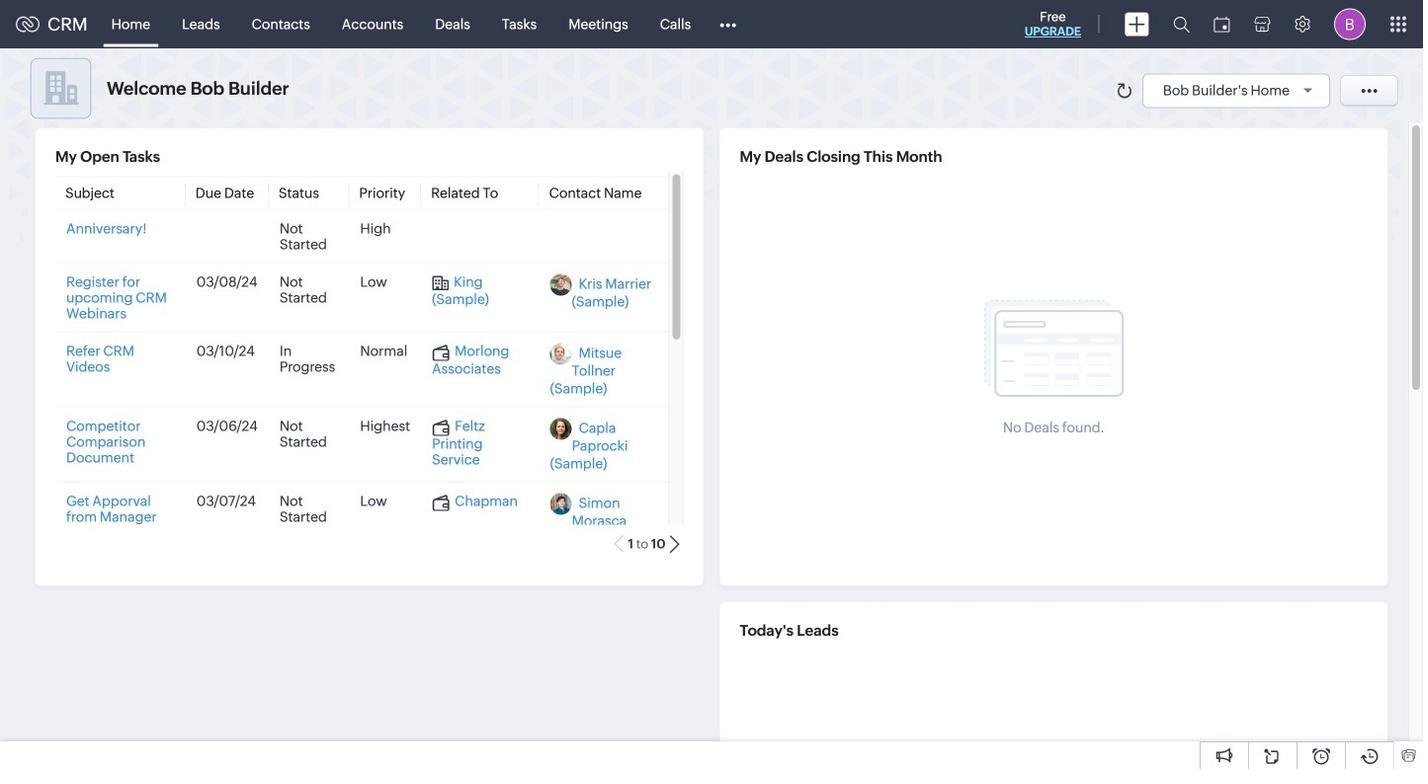 Task type: vqa. For each thing, say whether or not it's contained in the screenshot.
Search element
yes



Task type: describe. For each thing, give the bounding box(es) containing it.
search image
[[1173, 16, 1190, 33]]

profile image
[[1334, 8, 1366, 40]]

calendar image
[[1214, 16, 1230, 32]]

create menu element
[[1113, 0, 1161, 48]]



Task type: locate. For each thing, give the bounding box(es) containing it.
search element
[[1161, 0, 1202, 48]]

logo image
[[16, 16, 40, 32]]

Other Modules field
[[707, 8, 749, 40]]

profile element
[[1322, 0, 1378, 48]]

create menu image
[[1125, 12, 1149, 36]]



